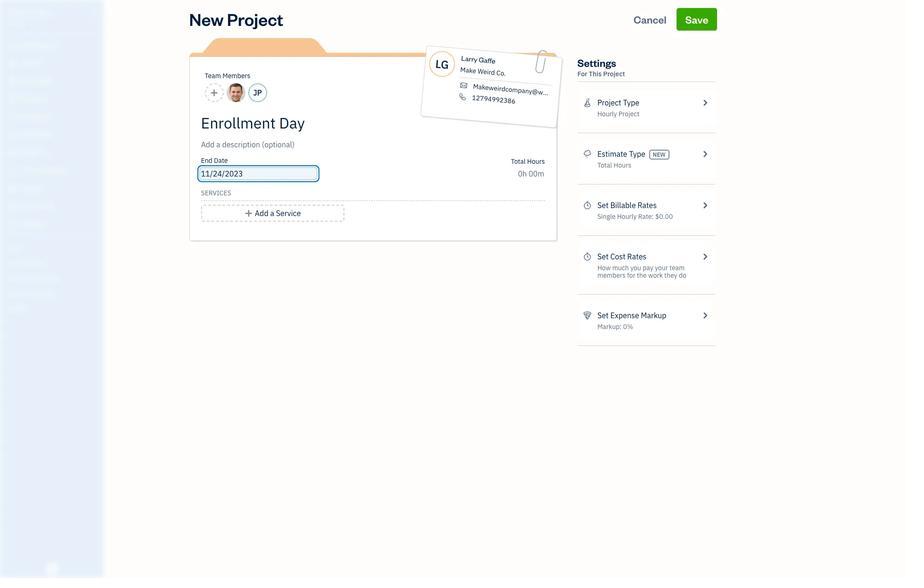 Task type: locate. For each thing, give the bounding box(es) containing it.
how much you pay your team members for the work they do
[[598, 264, 687, 280]]

your
[[655, 264, 668, 273]]

2 vertical spatial set
[[598, 311, 609, 321]]

type
[[623, 98, 640, 107], [629, 149, 646, 159]]

set for set cost rates
[[598, 252, 609, 262]]

chevronright image for estimate type
[[701, 149, 710, 160]]

project
[[227, 8, 284, 30], [604, 70, 625, 78], [598, 98, 622, 107], [619, 110, 640, 118]]

rates
[[638, 201, 657, 210], [628, 252, 647, 262]]

0 vertical spatial set
[[598, 201, 609, 210]]

0 vertical spatial hourly
[[598, 110, 617, 118]]

2 chevronright image from the top
[[701, 200, 710, 211]]

cancel button
[[625, 8, 675, 31]]

1 horizontal spatial total hours
[[598, 161, 632, 170]]

date
[[214, 157, 228, 165]]

2 set from the top
[[598, 252, 609, 262]]

set up single
[[598, 201, 609, 210]]

set expense markup
[[598, 311, 667, 321]]

hourly down project type
[[598, 110, 617, 118]]

settings
[[578, 56, 617, 69]]

add a service button
[[201, 205, 344, 222]]

the
[[637, 272, 647, 280]]

set up how
[[598, 252, 609, 262]]

rate
[[639, 213, 652, 221]]

how
[[598, 264, 611, 273]]

hourly down set billable rates
[[617, 213, 637, 221]]

gaffe
[[479, 55, 496, 66]]

0 horizontal spatial total
[[511, 157, 526, 166]]

hours up hourly budget text box
[[527, 157, 545, 166]]

markup:
[[598, 323, 622, 331]]

hours
[[527, 157, 545, 166], [614, 161, 632, 170]]

rates for set cost rates
[[628, 252, 647, 262]]

expense
[[611, 311, 640, 321]]

0 horizontal spatial hours
[[527, 157, 545, 166]]

set
[[598, 201, 609, 210], [598, 252, 609, 262], [598, 311, 609, 321]]

project type
[[598, 98, 640, 107]]

larry gaffe make weird co.
[[460, 54, 506, 78]]

0 vertical spatial rates
[[638, 201, 657, 210]]

for
[[628, 272, 636, 280]]

work
[[649, 272, 663, 280]]

Project Name text field
[[201, 114, 460, 132]]

this
[[589, 70, 602, 78]]

rates for set billable rates
[[638, 201, 657, 210]]

3 chevronright image from the top
[[701, 251, 710, 263]]

you
[[631, 264, 642, 273]]

total hours up hourly budget text box
[[511, 157, 545, 166]]

single
[[598, 213, 616, 221]]

0 vertical spatial type
[[623, 98, 640, 107]]

1 vertical spatial set
[[598, 252, 609, 262]]

report image
[[6, 220, 17, 230]]

markup
[[641, 311, 667, 321]]

1 horizontal spatial hours
[[614, 161, 632, 170]]

total up hourly budget text box
[[511, 157, 526, 166]]

rates up you
[[628, 252, 647, 262]]

items and services image
[[7, 274, 101, 282]]

$0.00
[[656, 213, 673, 221]]

apps image
[[7, 244, 101, 252]]

end
[[201, 157, 213, 165]]

hours down estimate type
[[614, 161, 632, 170]]

chevronright image
[[701, 149, 710, 160], [701, 200, 710, 211], [701, 251, 710, 263], [701, 310, 710, 322]]

1 vertical spatial rates
[[628, 252, 647, 262]]

1 vertical spatial hourly
[[617, 213, 637, 221]]

total
[[511, 157, 526, 166], [598, 161, 612, 170]]

total hours
[[511, 157, 545, 166], [598, 161, 632, 170]]

settings image
[[7, 305, 101, 312]]

they
[[665, 272, 678, 280]]

turtle
[[8, 8, 35, 18]]

1 chevronright image from the top
[[701, 149, 710, 160]]

larry
[[461, 54, 478, 64]]

inc
[[36, 8, 50, 18]]

new
[[189, 8, 224, 30]]

add team member image
[[210, 87, 219, 99]]

total hours down estimate
[[598, 161, 632, 170]]

hourly
[[598, 110, 617, 118], [617, 213, 637, 221]]

set for set expense markup
[[598, 311, 609, 321]]

1 set from the top
[[598, 201, 609, 210]]

client image
[[6, 59, 17, 68]]

a
[[270, 209, 274, 218]]

4 chevronright image from the top
[[701, 310, 710, 322]]

End date in  format text field
[[201, 169, 316, 179]]

12794992386
[[472, 93, 516, 106]]

3 set from the top
[[598, 311, 609, 321]]

team
[[205, 72, 221, 80]]

chevronright image for set billable rates
[[701, 200, 710, 211]]

add a service
[[255, 209, 301, 218]]

dashboard image
[[6, 41, 17, 50]]

rates up 'rate'
[[638, 201, 657, 210]]

type left new on the top right
[[629, 149, 646, 159]]

weird
[[477, 67, 495, 77]]

set up markup:
[[598, 311, 609, 321]]

type up hourly project
[[623, 98, 640, 107]]

0 horizontal spatial total hours
[[511, 157, 545, 166]]

1 vertical spatial type
[[629, 149, 646, 159]]

total down estimate
[[598, 161, 612, 170]]



Task type: vqa. For each thing, say whether or not it's contained in the screenshot.
the Last Name text box
no



Task type: describe. For each thing, give the bounding box(es) containing it.
save
[[686, 13, 709, 26]]

for
[[578, 70, 588, 78]]

estimate image
[[6, 77, 17, 86]]

new
[[653, 151, 666, 158]]

freshbooks image
[[44, 564, 59, 575]]

estimate type
[[598, 149, 646, 159]]

estimates image
[[583, 149, 592, 160]]

invoice image
[[6, 95, 17, 104]]

co.
[[496, 69, 506, 78]]

timer image
[[6, 166, 17, 176]]

lg
[[435, 56, 450, 72]]

0%
[[624, 323, 634, 331]]

Hourly Budget text field
[[518, 169, 545, 179]]

settings for this project
[[578, 56, 625, 78]]

team
[[670, 264, 685, 273]]

cancel
[[634, 13, 667, 26]]

projects image
[[583, 97, 592, 108]]

chevronright image for set cost rates
[[701, 251, 710, 263]]

save button
[[677, 8, 717, 31]]

makeweirdcompany@weird.co
[[473, 82, 564, 99]]

members
[[223, 72, 251, 80]]

chevronright image for set expense markup
[[701, 310, 710, 322]]

type for estimate type
[[629, 149, 646, 159]]

estimate
[[598, 149, 628, 159]]

end date
[[201, 157, 228, 165]]

chevronright image
[[701, 97, 710, 108]]

add
[[255, 209, 269, 218]]

do
[[679, 272, 687, 280]]

chart image
[[6, 202, 17, 212]]

cost
[[611, 252, 626, 262]]

timetracking image
[[583, 200, 592, 211]]

set billable rates
[[598, 201, 657, 210]]

money image
[[6, 184, 17, 194]]

service
[[276, 209, 301, 218]]

envelope image
[[459, 81, 469, 90]]

turtle inc owner
[[8, 8, 50, 26]]

payment image
[[6, 113, 17, 122]]

set cost rates
[[598, 252, 647, 262]]

jp
[[253, 88, 262, 98]]

make
[[460, 65, 477, 75]]

new project
[[189, 8, 284, 30]]

pay
[[643, 264, 654, 273]]

owner
[[8, 19, 25, 26]]

team members
[[205, 72, 251, 80]]

services
[[201, 189, 231, 198]]

expense image
[[6, 131, 17, 140]]

phone image
[[458, 93, 468, 101]]

project inside the settings for this project
[[604, 70, 625, 78]]

:
[[652, 213, 654, 221]]

billable
[[611, 201, 636, 210]]

much
[[613, 264, 629, 273]]

single hourly rate : $0.00
[[598, 213, 673, 221]]

type for project type
[[623, 98, 640, 107]]

team members image
[[7, 259, 101, 267]]

markup: 0%
[[598, 323, 634, 331]]

plus image
[[245, 208, 253, 219]]

members
[[598, 272, 626, 280]]

main element
[[0, 0, 127, 579]]

set for set billable rates
[[598, 201, 609, 210]]

timetracking image
[[583, 251, 592, 263]]

hourly project
[[598, 110, 640, 118]]

1 horizontal spatial total
[[598, 161, 612, 170]]

project image
[[6, 149, 17, 158]]

Project Description text field
[[201, 139, 460, 150]]

expenses image
[[583, 310, 592, 322]]

bank connections image
[[7, 289, 101, 297]]



